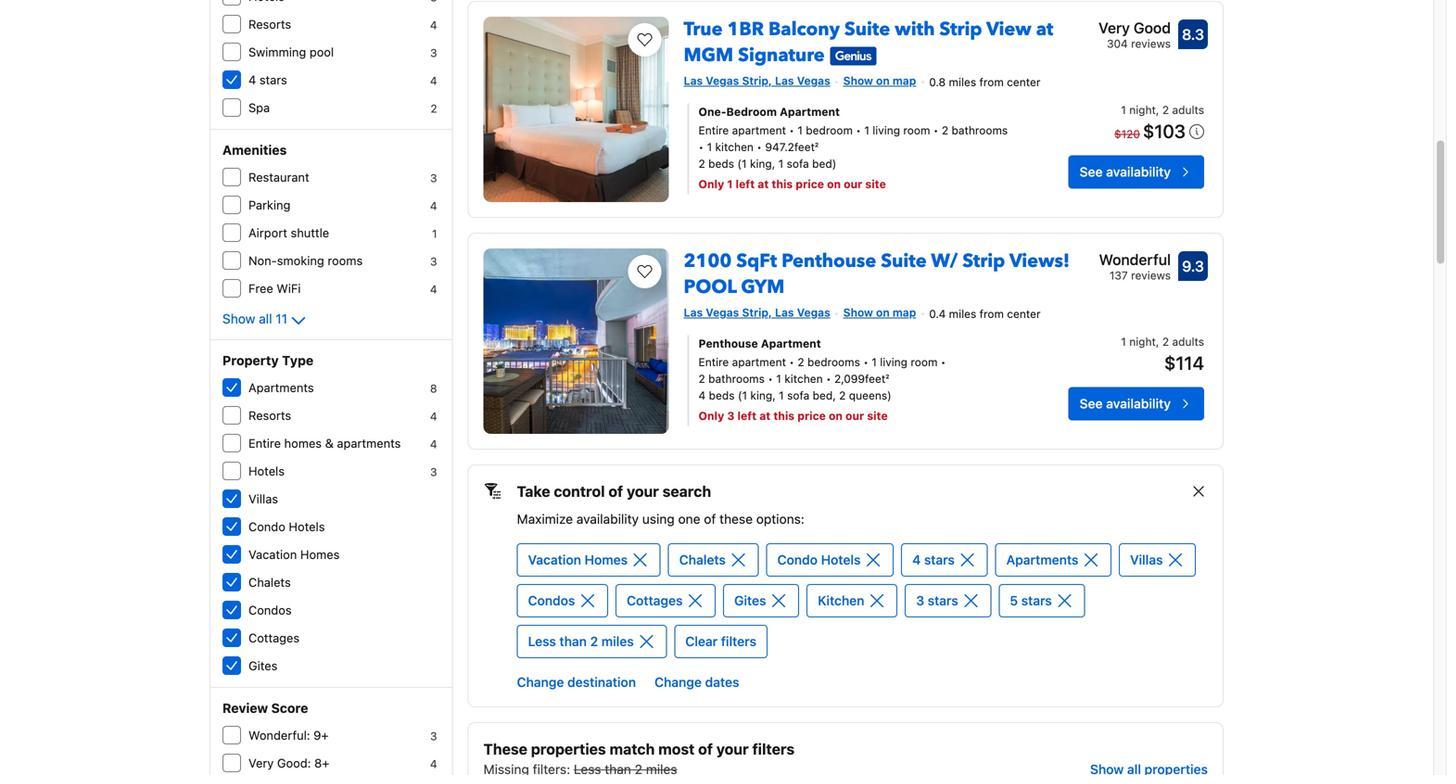 Task type: describe. For each thing, give the bounding box(es) containing it.
night for 1 night , 2 adults
[[1130, 103, 1157, 116]]

show all 11
[[223, 311, 288, 326]]

1 night , 2 adults $114
[[1122, 335, 1205, 374]]

1 vertical spatial your
[[717, 741, 749, 758]]

condos inside condos "button"
[[528, 593, 575, 608]]

1 vertical spatial cottages
[[249, 631, 300, 645]]

clear
[[686, 634, 718, 649]]

reviews inside 'wonderful 137 reviews'
[[1132, 269, 1171, 282]]

0.8
[[930, 75, 946, 88]]

wonderful 137 reviews
[[1100, 251, 1171, 282]]

less than 2 miles
[[528, 634, 634, 649]]

change for change dates
[[655, 675, 702, 690]]

all
[[259, 311, 272, 326]]

left inside penthouse apartment entire apartment • 2 bedrooms • 1 living room • 2 bathrooms • 1 kitchen • 2,099feet² 4 beds (1 king, 1 sofa bed, 2 queens) only 3 left at this price on our site
[[738, 409, 757, 422]]

property
[[223, 353, 279, 368]]

on down true 1br balcony suite with strip view at mgm signature
[[877, 74, 890, 87]]

clear filters
[[686, 634, 757, 649]]

, for 1 night , 2 adults
[[1157, 103, 1160, 116]]

see for good
[[1080, 164, 1103, 179]]

change dates button
[[647, 666, 747, 699]]

most
[[659, 741, 695, 758]]

only inside one-bedroom apartment entire apartment • 1 bedroom • 1 living room • 2 bathrooms • 1 kitchen • 947.2feet² 2 beds (1 king, 1 sofa bed) only 1 left at this price on our site
[[699, 177, 725, 190]]

1 inside "1 night , 2 adults $114"
[[1122, 335, 1127, 348]]

at inside true 1br balcony suite with strip view at mgm signature
[[1037, 17, 1054, 42]]

, for 1 night , 2 adults $114
[[1157, 335, 1160, 348]]

apartment inside one-bedroom apartment entire apartment • 1 bedroom • 1 living room • 2 bathrooms • 1 kitchen • 947.2feet² 2 beds (1 king, 1 sofa bed) only 1 left at this price on our site
[[780, 105, 840, 118]]

wifi
[[277, 281, 301, 295]]

control
[[554, 483, 605, 500]]

stars for the 3 stars 'button'
[[928, 593, 959, 608]]

property type
[[223, 353, 314, 368]]

kitchen
[[818, 593, 865, 608]]

less
[[528, 634, 556, 649]]

5 stars button
[[999, 584, 1086, 618]]

maximize
[[517, 512, 573, 527]]

• up bed,
[[826, 372, 832, 385]]

living inside one-bedroom apartment entire apartment • 1 bedroom • 1 living room • 2 bathrooms • 1 kitchen • 947.2feet² 2 beds (1 king, 1 sofa bed) only 1 left at this price on our site
[[873, 124, 901, 137]]

swimming pool
[[249, 45, 334, 59]]

airport shuttle
[[249, 226, 329, 240]]

swimming
[[249, 45, 306, 59]]

• left 2,099feet²
[[768, 372, 773, 385]]

shuttle
[[291, 226, 329, 240]]

one-bedroom apartment link
[[699, 103, 1012, 120]]

0 vertical spatial your
[[627, 483, 659, 500]]

miles inside button
[[602, 634, 634, 649]]

bedroom
[[727, 105, 777, 118]]

amenities
[[223, 142, 287, 158]]

mgm
[[684, 43, 734, 68]]

vacation inside button
[[528, 552, 581, 568]]

review score
[[223, 701, 308, 716]]

maximize availability using one of these options:
[[517, 512, 805, 527]]

this inside one-bedroom apartment entire apartment • 1 bedroom • 1 living room • 2 bathrooms • 1 kitchen • 947.2feet² 2 beds (1 king, 1 sofa bed) only 1 left at this price on our site
[[772, 177, 793, 190]]

good:
[[277, 756, 311, 770]]

our inside penthouse apartment entire apartment • 2 bedrooms • 1 living room • 2 bathrooms • 1 kitchen • 2,099feet² 4 beds (1 king, 1 sofa bed, 2 queens) only 3 left at this price on our site
[[846, 409, 865, 422]]

$120
[[1115, 127, 1141, 140]]

good
[[1134, 19, 1171, 37]]

apartment inside penthouse apartment entire apartment • 2 bedrooms • 1 living room • 2 bathrooms • 1 kitchen • 2,099feet² 4 beds (1 king, 1 sofa bed, 2 queens) only 3 left at this price on our site
[[761, 337, 821, 350]]

8+
[[314, 756, 330, 770]]

apartments
[[337, 436, 401, 450]]

villas inside button
[[1131, 552, 1164, 568]]

8.3
[[1183, 26, 1205, 43]]

suite for w/
[[881, 249, 927, 274]]

villas button
[[1120, 544, 1197, 577]]

beds inside penthouse apartment entire apartment • 2 bedrooms • 1 living room • 2 bathrooms • 1 kitchen • 2,099feet² 4 beds (1 king, 1 sofa bed, 2 queens) only 3 left at this price on our site
[[709, 389, 735, 402]]

stars down swimming
[[260, 73, 287, 87]]

4 stars inside button
[[913, 552, 955, 568]]

entire homes & apartments
[[249, 436, 401, 450]]

0 horizontal spatial chalets
[[249, 576, 291, 589]]

kitchen button
[[807, 584, 898, 618]]

0 horizontal spatial condos
[[249, 603, 292, 617]]

2 resorts from the top
[[249, 409, 291, 422]]

views!
[[1010, 249, 1070, 274]]

true 1br balcony suite with strip view at mgm signature image
[[484, 17, 669, 202]]

bedrooms
[[808, 356, 861, 369]]

pool
[[684, 275, 737, 300]]

strip for view
[[940, 17, 983, 42]]

pool
[[310, 45, 334, 59]]

from for wonderful
[[980, 307, 1004, 320]]

2100 sqft penthouse suite w/ strip views! pool gym image
[[484, 249, 669, 434]]

options:
[[757, 512, 805, 527]]

our inside one-bedroom apartment entire apartment • 1 bedroom • 1 living room • 2 bathrooms • 1 kitchen • 947.2feet² 2 beds (1 king, 1 sofa bed) only 1 left at this price on our site
[[844, 177, 863, 190]]

adults for 1 night , 2 adults
[[1173, 103, 1205, 116]]

apartment inside one-bedroom apartment entire apartment • 1 bedroom • 1 living room • 2 bathrooms • 1 kitchen • 947.2feet² 2 beds (1 king, 1 sofa bed) only 1 left at this price on our site
[[732, 124, 786, 137]]

las vegas strip, las vegas for very
[[684, 74, 831, 87]]

0 vertical spatial of
[[609, 483, 623, 500]]

• up 947.2feet² at the top
[[790, 124, 795, 137]]

chalets button
[[668, 544, 759, 577]]

0 horizontal spatial vacation homes
[[249, 548, 340, 562]]

using
[[643, 512, 675, 527]]

bedroom
[[806, 124, 853, 137]]

• down 0.8
[[934, 124, 939, 137]]

at inside penthouse apartment entire apartment • 2 bedrooms • 1 living room • 2 bathrooms • 1 kitchen • 2,099feet² 4 beds (1 king, 1 sofa bed, 2 queens) only 3 left at this price on our site
[[760, 409, 771, 422]]

las down mgm
[[684, 74, 703, 87]]

2 inside "1 night , 2 adults $114"
[[1163, 335, 1170, 348]]

dates
[[705, 675, 740, 690]]

condo hotels button
[[767, 544, 894, 577]]

parking
[[249, 198, 291, 212]]

with
[[895, 17, 935, 42]]

0 vertical spatial villas
[[249, 492, 278, 506]]

free wifi
[[249, 281, 301, 295]]

these
[[484, 741, 528, 758]]

on inside penthouse apartment entire apartment • 2 bedrooms • 1 living room • 2 bathrooms • 1 kitchen • 2,099feet² 4 beds (1 king, 1 sofa bed, 2 queens) only 3 left at this price on our site
[[829, 409, 843, 422]]

airport
[[249, 226, 287, 240]]

center for wonderful
[[1008, 307, 1041, 320]]

show inside dropdown button
[[223, 311, 255, 326]]

2100
[[684, 249, 732, 274]]

apartments button
[[996, 544, 1112, 577]]

(1 inside penthouse apartment entire apartment • 2 bedrooms • 1 living room • 2 bathrooms • 1 kitchen • 2,099feet² 4 beds (1 king, 1 sofa bed, 2 queens) only 3 left at this price on our site
[[738, 389, 748, 402]]

penthouse apartment entire apartment • 2 bedrooms • 1 living room • 2 bathrooms • 1 kitchen • 2,099feet² 4 beds (1 king, 1 sofa bed, 2 queens) only 3 left at this price on our site
[[699, 337, 946, 422]]

1 vertical spatial filters
[[753, 741, 795, 758]]

wonderful element
[[1100, 249, 1171, 271]]

filters inside clear filters button
[[721, 634, 757, 649]]

stars for "5 stars" button
[[1022, 593, 1052, 608]]

condo inside condo hotels button
[[778, 552, 818, 568]]

penthouse inside penthouse apartment entire apartment • 2 bedrooms • 1 living room • 2 bathrooms • 1 kitchen • 2,099feet² 4 beds (1 king, 1 sofa bed, 2 queens) only 3 left at this price on our site
[[699, 337, 758, 350]]

on inside one-bedroom apartment entire apartment • 1 bedroom • 1 living room • 2 bathrooms • 1 kitchen • 947.2feet² 2 beds (1 king, 1 sofa bed) only 1 left at this price on our site
[[827, 177, 841, 190]]

• down 0.4
[[941, 356, 946, 369]]

true 1br balcony suite with strip view at mgm signature
[[684, 17, 1054, 68]]

non-
[[249, 254, 277, 268]]

2100 sqft penthouse suite w/ strip views! pool gym
[[684, 249, 1070, 300]]

at inside one-bedroom apartment entire apartment • 1 bedroom • 1 living room • 2 bathrooms • 1 kitchen • 947.2feet² 2 beds (1 king, 1 sofa bed) only 1 left at this price on our site
[[758, 177, 769, 190]]

show on map for very
[[844, 74, 917, 87]]

4 stars button
[[902, 544, 988, 577]]

gym
[[741, 275, 785, 300]]

rooms
[[328, 254, 363, 268]]

living inside penthouse apartment entire apartment • 2 bedrooms • 1 living room • 2 bathrooms • 1 kitchen • 2,099feet² 4 beds (1 king, 1 sofa bed, 2 queens) only 3 left at this price on our site
[[880, 356, 908, 369]]

king, inside one-bedroom apartment entire apartment • 1 bedroom • 1 living room • 2 bathrooms • 1 kitchen • 947.2feet² 2 beds (1 king, 1 sofa bed) only 1 left at this price on our site
[[750, 157, 776, 170]]

these properties match most of your filters
[[484, 741, 795, 758]]

11
[[276, 311, 288, 326]]

sofa inside penthouse apartment entire apartment • 2 bedrooms • 1 living room • 2 bathrooms • 1 kitchen • 2,099feet² 4 beds (1 king, 1 sofa bed, 2 queens) only 3 left at this price on our site
[[788, 389, 810, 402]]

1 resorts from the top
[[249, 17, 291, 31]]

change destination button
[[510, 666, 644, 699]]

bed,
[[813, 389, 836, 402]]

w/
[[932, 249, 958, 274]]

2 vertical spatial availability
[[577, 512, 639, 527]]

search
[[663, 483, 712, 500]]

0 vertical spatial 4 stars
[[249, 73, 287, 87]]

hotels inside button
[[821, 552, 861, 568]]

very good element
[[1099, 17, 1171, 39]]

reviews inside very good 304 reviews
[[1132, 37, 1171, 50]]

• left 947.2feet² at the top
[[757, 140, 762, 153]]

very for good:
[[249, 756, 274, 770]]

clear filters button
[[675, 625, 768, 659]]

las down signature
[[775, 74, 794, 87]]

show for very
[[844, 74, 874, 87]]

947.2feet²
[[766, 140, 819, 153]]

very good: 8+
[[249, 756, 330, 770]]

304
[[1107, 37, 1129, 50]]

4 inside penthouse apartment entire apartment • 2 bedrooms • 1 living room • 2 bathrooms • 1 kitchen • 2,099feet² 4 beds (1 king, 1 sofa bed, 2 queens) only 3 left at this price on our site
[[699, 389, 706, 402]]

show for wonderful
[[844, 306, 874, 319]]

sofa inside one-bedroom apartment entire apartment • 1 bedroom • 1 living room • 2 bathrooms • 1 kitchen • 947.2feet² 2 beds (1 king, 1 sofa bed) only 1 left at this price on our site
[[787, 157, 810, 170]]

bed)
[[813, 157, 837, 170]]

5 stars
[[1010, 593, 1052, 608]]

type
[[282, 353, 314, 368]]

availability for good
[[1107, 164, 1171, 179]]

• up 2,099feet²
[[864, 356, 869, 369]]

price inside one-bedroom apartment entire apartment • 1 bedroom • 1 living room • 2 bathrooms • 1 kitchen • 947.2feet² 2 beds (1 king, 1 sofa bed) only 1 left at this price on our site
[[796, 177, 825, 190]]

see availability for good
[[1080, 164, 1171, 179]]

bathrooms inside one-bedroom apartment entire apartment • 1 bedroom • 1 living room • 2 bathrooms • 1 kitchen • 947.2feet² 2 beds (1 king, 1 sofa bed) only 1 left at this price on our site
[[952, 124, 1008, 137]]

these
[[720, 512, 753, 527]]

kitchen inside penthouse apartment entire apartment • 2 bedrooms • 1 living room • 2 bathrooms • 1 kitchen • 2,099feet² 4 beds (1 king, 1 sofa bed, 2 queens) only 3 left at this price on our site
[[785, 372, 823, 385]]

entire inside one-bedroom apartment entire apartment • 1 bedroom • 1 living room • 2 bathrooms • 1 kitchen • 947.2feet² 2 beds (1 king, 1 sofa bed) only 1 left at this price on our site
[[699, 124, 729, 137]]

center for very
[[1007, 75, 1041, 88]]

scored 8.3 element
[[1179, 19, 1209, 49]]

miles for very
[[949, 75, 977, 88]]

wonderful
[[1100, 251, 1171, 269]]

homes
[[284, 436, 322, 450]]

non-smoking rooms
[[249, 254, 363, 268]]

• left bedrooms
[[790, 356, 795, 369]]

wonderful: 9+
[[249, 729, 329, 742]]



Task type: locate. For each thing, give the bounding box(es) containing it.
condos button
[[517, 584, 608, 618]]

sofa down 947.2feet² at the top
[[787, 157, 810, 170]]

1 horizontal spatial change
[[655, 675, 702, 690]]

apartment up bedroom
[[780, 105, 840, 118]]

1 vertical spatial show on map
[[844, 306, 917, 319]]

left inside one-bedroom apartment entire apartment • 1 bedroom • 1 living room • 2 bathrooms • 1 kitchen • 947.2feet² 2 beds (1 king, 1 sofa bed) only 1 left at this price on our site
[[736, 177, 755, 190]]

see availability
[[1080, 164, 1171, 179], [1080, 396, 1171, 411]]

0 vertical spatial las vegas strip, las vegas
[[684, 74, 831, 87]]

suite left w/
[[881, 249, 927, 274]]

show on map for wonderful
[[844, 306, 917, 319]]

condo hotels up the kitchen
[[778, 552, 861, 568]]

only down one-
[[699, 177, 725, 190]]

1 vertical spatial 4 stars
[[913, 552, 955, 568]]

room inside penthouse apartment entire apartment • 2 bedrooms • 1 living room • 2 bathrooms • 1 kitchen • 2,099feet² 4 beds (1 king, 1 sofa bed, 2 queens) only 3 left at this price on our site
[[911, 356, 938, 369]]

0 horizontal spatial kitchen
[[716, 140, 754, 153]]

your right "most"
[[717, 741, 749, 758]]

2 night from the top
[[1130, 335, 1157, 348]]

0 horizontal spatial vacation
[[249, 548, 297, 562]]

hotels
[[249, 464, 285, 478], [289, 520, 325, 534], [821, 552, 861, 568]]

0 vertical spatial see
[[1080, 164, 1103, 179]]

0 vertical spatial kitchen
[[716, 140, 754, 153]]

this inside penthouse apartment entire apartment • 2 bedrooms • 1 living room • 2 bathrooms • 1 kitchen • 2,099feet² 4 beds (1 king, 1 sofa bed, 2 queens) only 3 left at this price on our site
[[774, 409, 795, 422]]

0 vertical spatial night
[[1130, 103, 1157, 116]]

$114
[[1165, 352, 1205, 374]]

vacation homes button
[[517, 544, 661, 577]]

1 vertical spatial price
[[798, 409, 826, 422]]

las vegas strip, las vegas down gym on the right
[[684, 306, 831, 319]]

3 for swimming pool
[[430, 46, 437, 59]]

condos
[[528, 593, 575, 608], [249, 603, 292, 617]]

4
[[430, 19, 437, 32], [249, 73, 256, 87], [430, 74, 437, 87], [430, 199, 437, 212], [430, 283, 437, 296], [699, 389, 706, 402], [430, 410, 437, 423], [430, 438, 437, 451], [913, 552, 921, 568], [430, 758, 437, 771]]

penthouse down the pool
[[699, 337, 758, 350]]

1 vertical spatial apartment
[[761, 337, 821, 350]]

on down bed)
[[827, 177, 841, 190]]

9.3
[[1183, 257, 1205, 275]]

1 vertical spatial penthouse
[[699, 337, 758, 350]]

sofa left bed,
[[788, 389, 810, 402]]

availability down take control of your search
[[577, 512, 639, 527]]

1 vertical spatial hotels
[[289, 520, 325, 534]]

0 vertical spatial gites
[[735, 593, 767, 608]]

entire inside penthouse apartment entire apartment • 2 bedrooms • 1 living room • 2 bathrooms • 1 kitchen • 2,099feet² 4 beds (1 king, 1 sofa bed, 2 queens) only 3 left at this price on our site
[[699, 356, 729, 369]]

1 horizontal spatial 4 stars
[[913, 552, 955, 568]]

cottages button
[[616, 584, 716, 618]]

resorts up swimming
[[249, 17, 291, 31]]

4 stars
[[249, 73, 287, 87], [913, 552, 955, 568]]

• down one-
[[699, 140, 704, 153]]

4 stars up spa
[[249, 73, 287, 87]]

1 horizontal spatial homes
[[585, 552, 628, 568]]

availability down "1 night , 2 adults $114"
[[1107, 396, 1171, 411]]

1 horizontal spatial penthouse
[[782, 249, 877, 274]]

miles for wonderful
[[949, 307, 977, 320]]

map for very
[[893, 74, 917, 87]]

night up $120
[[1130, 103, 1157, 116]]

1 (1 from the top
[[738, 157, 747, 170]]

las vegas strip, las vegas
[[684, 74, 831, 87], [684, 306, 831, 319]]

price inside penthouse apartment entire apartment • 2 bedrooms • 1 living room • 2 bathrooms • 1 kitchen • 2,099feet² 4 beds (1 king, 1 sofa bed, 2 queens) only 3 left at this price on our site
[[798, 409, 826, 422]]

of right control
[[609, 483, 623, 500]]

kitchen up bed,
[[785, 372, 823, 385]]

room inside one-bedroom apartment entire apartment • 1 bedroom • 1 living room • 2 bathrooms • 1 kitchen • 947.2feet² 2 beds (1 king, 1 sofa bed) only 1 left at this price on our site
[[904, 124, 931, 137]]

reviews
[[1132, 37, 1171, 50], [1132, 269, 1171, 282]]

properties
[[531, 741, 606, 758]]

map for wonderful
[[893, 306, 917, 319]]

(1 left bed,
[[738, 389, 748, 402]]

condo hotels inside button
[[778, 552, 861, 568]]

genius discounts available at this property. image
[[831, 47, 877, 65], [831, 47, 877, 65]]

las down gym on the right
[[775, 306, 794, 319]]

entire left homes
[[249, 436, 281, 450]]

chalets inside button
[[680, 552, 726, 568]]

2 see availability link from the top
[[1069, 387, 1205, 420]]

suite for with
[[845, 17, 891, 42]]

0 vertical spatial see availability link
[[1069, 155, 1205, 189]]

1 horizontal spatial cottages
[[627, 593, 683, 608]]

left
[[736, 177, 755, 190], [738, 409, 757, 422]]

1 vertical spatial of
[[704, 512, 716, 527]]

adults up $103
[[1173, 103, 1205, 116]]

site down queens)
[[868, 409, 888, 422]]

strip, up bedroom
[[742, 74, 772, 87]]

less than 2 miles button
[[517, 625, 667, 659]]

wonderful:
[[249, 729, 310, 742]]

1 vertical spatial resorts
[[249, 409, 291, 422]]

beds inside one-bedroom apartment entire apartment • 1 bedroom • 1 living room • 2 bathrooms • 1 kitchen • 947.2feet² 2 beds (1 king, 1 sofa bed) only 1 left at this price on our site
[[709, 157, 735, 170]]

0 vertical spatial bathrooms
[[952, 124, 1008, 137]]

1 reviews from the top
[[1132, 37, 1171, 50]]

1 vertical spatial reviews
[[1132, 269, 1171, 282]]

penthouse up gym on the right
[[782, 249, 877, 274]]

1 map from the top
[[893, 74, 917, 87]]

0 vertical spatial entire
[[699, 124, 729, 137]]

1 vertical spatial living
[[880, 356, 908, 369]]

only
[[699, 177, 725, 190], [699, 409, 725, 422]]

night inside "1 night , 2 adults $114"
[[1130, 335, 1157, 348]]

1 vertical spatial at
[[758, 177, 769, 190]]

0 vertical spatial king,
[[750, 157, 776, 170]]

of right "one"
[[704, 512, 716, 527]]

living down one-bedroom apartment link
[[873, 124, 901, 137]]

0 vertical spatial center
[[1007, 75, 1041, 88]]

from right 0.4
[[980, 307, 1004, 320]]

1 vertical spatial our
[[846, 409, 865, 422]]

kitchen inside one-bedroom apartment entire apartment • 1 bedroom • 1 living room • 2 bathrooms • 1 kitchen • 947.2feet² 2 beds (1 king, 1 sofa bed) only 1 left at this price on our site
[[716, 140, 754, 153]]

3 inside 'button'
[[917, 593, 925, 608]]

change down less
[[517, 675, 564, 690]]

map left 0.4
[[893, 306, 917, 319]]

2 (1 from the top
[[738, 389, 748, 402]]

show on map up one-bedroom apartment link
[[844, 74, 917, 87]]

strip right with
[[940, 17, 983, 42]]

1 vertical spatial see availability link
[[1069, 387, 1205, 420]]

beds
[[709, 157, 735, 170], [709, 389, 735, 402]]

1 vertical spatial strip
[[963, 249, 1006, 274]]

0 horizontal spatial change
[[517, 675, 564, 690]]

from for very
[[980, 75, 1004, 88]]

1 horizontal spatial very
[[1099, 19, 1131, 37]]

apartment down bedroom
[[732, 124, 786, 137]]

than
[[560, 634, 587, 649]]

0 horizontal spatial condo hotels
[[249, 520, 325, 534]]

2 reviews from the top
[[1132, 269, 1171, 282]]

0 vertical spatial very
[[1099, 19, 1131, 37]]

1 vertical spatial night
[[1130, 335, 1157, 348]]

1 night from the top
[[1130, 103, 1157, 116]]

see availability link down "1 night , 2 adults $114"
[[1069, 387, 1205, 420]]

site inside one-bedroom apartment entire apartment • 1 bedroom • 1 living room • 2 bathrooms • 1 kitchen • 947.2feet² 2 beds (1 king, 1 sofa bed) only 1 left at this price on our site
[[866, 177, 887, 190]]

1 beds from the top
[[709, 157, 735, 170]]

suite inside 2100 sqft penthouse suite w/ strip views! pool gym
[[881, 249, 927, 274]]

vacation homes inside button
[[528, 552, 628, 568]]

1 vertical spatial gites
[[249, 659, 278, 673]]

1 vertical spatial apartment
[[732, 356, 786, 369]]

penthouse inside 2100 sqft penthouse suite w/ strip views! pool gym
[[782, 249, 877, 274]]

destination
[[568, 675, 636, 690]]

adults inside "1 night , 2 adults $114"
[[1173, 335, 1205, 348]]

show up one-bedroom apartment link
[[844, 74, 874, 87]]

0 horizontal spatial cottages
[[249, 631, 300, 645]]

las down the pool
[[684, 306, 703, 319]]

cottages inside button
[[627, 593, 683, 608]]

strip for views!
[[963, 249, 1006, 274]]

your up using
[[627, 483, 659, 500]]

strip, down gym on the right
[[742, 306, 772, 319]]

reviews down the good
[[1132, 37, 1171, 50]]

strip
[[940, 17, 983, 42], [963, 249, 1006, 274]]

2 las vegas strip, las vegas from the top
[[684, 306, 831, 319]]

2 vertical spatial entire
[[249, 436, 281, 450]]

strip right w/
[[963, 249, 1006, 274]]

1 vertical spatial sofa
[[788, 389, 810, 402]]

homes
[[300, 548, 340, 562], [585, 552, 628, 568]]

night down 'wonderful 137 reviews' at the top right of the page
[[1130, 335, 1157, 348]]

1 adults from the top
[[1173, 103, 1205, 116]]

strip, for wonderful
[[742, 306, 772, 319]]

0.8 miles from center
[[930, 75, 1041, 88]]

availability down $120
[[1107, 164, 1171, 179]]

3 for hotels
[[430, 466, 437, 479]]

homes inside button
[[585, 552, 628, 568]]

3 for restaurant
[[430, 172, 437, 185]]

our down queens)
[[846, 409, 865, 422]]

apartment inside penthouse apartment entire apartment • 2 bedrooms • 1 living room • 2 bathrooms • 1 kitchen • 2,099feet² 4 beds (1 king, 1 sofa bed, 2 queens) only 3 left at this price on our site
[[732, 356, 786, 369]]

1 change from the left
[[517, 675, 564, 690]]

bathrooms inside penthouse apartment entire apartment • 2 bedrooms • 1 living room • 2 bathrooms • 1 kitchen • 2,099feet² 4 beds (1 king, 1 sofa bed, 2 queens) only 3 left at this price on our site
[[709, 372, 765, 385]]

kitchen down bedroom
[[716, 140, 754, 153]]

1 vertical spatial villas
[[1131, 552, 1164, 568]]

2 map from the top
[[893, 306, 917, 319]]

gites inside button
[[735, 593, 767, 608]]

of right "most"
[[699, 741, 713, 758]]

see availability for 137
[[1080, 396, 1171, 411]]

entire down the pool
[[699, 356, 729, 369]]

1 see availability link from the top
[[1069, 155, 1205, 189]]

suite left with
[[845, 17, 891, 42]]

0 vertical spatial price
[[796, 177, 825, 190]]

match
[[610, 741, 655, 758]]

1 vertical spatial entire
[[699, 356, 729, 369]]

0 vertical spatial living
[[873, 124, 901, 137]]

price down bed)
[[796, 177, 825, 190]]

1 apartment from the top
[[732, 124, 786, 137]]

,
[[1157, 103, 1160, 116], [1157, 335, 1160, 348]]

filters
[[721, 634, 757, 649], [753, 741, 795, 758]]

map left 0.8
[[893, 74, 917, 87]]

0 vertical spatial apartment
[[780, 105, 840, 118]]

1 vertical spatial las vegas strip, las vegas
[[684, 306, 831, 319]]

2 beds from the top
[[709, 389, 735, 402]]

apartments inside button
[[1007, 552, 1079, 568]]

1 vertical spatial see availability
[[1080, 396, 1171, 411]]

change
[[517, 675, 564, 690], [655, 675, 702, 690]]

resorts up homes
[[249, 409, 291, 422]]

condo hotels down homes
[[249, 520, 325, 534]]

1 vertical spatial ,
[[1157, 335, 1160, 348]]

condo down homes
[[249, 520, 286, 534]]

site down one-bedroom apartment link
[[866, 177, 887, 190]]

2 strip, from the top
[[742, 306, 772, 319]]

king, down 947.2feet² at the top
[[750, 157, 776, 170]]

sqft
[[737, 249, 777, 274]]

penthouse apartment link
[[699, 335, 1012, 352]]

scored 9.3 element
[[1179, 251, 1209, 281]]

apartment left bedrooms
[[732, 356, 786, 369]]

1 vertical spatial condo hotels
[[778, 552, 861, 568]]

see availability down $120
[[1080, 164, 1171, 179]]

0 horizontal spatial condo
[[249, 520, 286, 534]]

2 inside button
[[590, 634, 598, 649]]

entire
[[699, 124, 729, 137], [699, 356, 729, 369], [249, 436, 281, 450]]

0 vertical spatial from
[[980, 75, 1004, 88]]

(1
[[738, 157, 747, 170], [738, 389, 748, 402]]

adults for 1 night , 2 adults $114
[[1173, 335, 1205, 348]]

1 from from the top
[[980, 75, 1004, 88]]

availability for 137
[[1107, 396, 1171, 411]]

0 vertical spatial chalets
[[680, 552, 726, 568]]

signature
[[738, 43, 825, 68]]

see
[[1080, 164, 1103, 179], [1080, 396, 1103, 411]]

2 from from the top
[[980, 307, 1004, 320]]

2 apartment from the top
[[732, 356, 786, 369]]

1 las vegas strip, las vegas from the top
[[684, 74, 831, 87]]

0 vertical spatial apartments
[[249, 381, 314, 395]]

1 vertical spatial apartments
[[1007, 552, 1079, 568]]

1 horizontal spatial vacation homes
[[528, 552, 628, 568]]

las vegas strip, las vegas up bedroom
[[684, 74, 831, 87]]

price
[[796, 177, 825, 190], [798, 409, 826, 422]]

gites
[[735, 593, 767, 608], [249, 659, 278, 673]]

1 horizontal spatial kitchen
[[785, 372, 823, 385]]

score
[[271, 701, 308, 716]]

0 vertical spatial condo hotels
[[249, 520, 325, 534]]

2 see from the top
[[1080, 396, 1103, 411]]

adults up $114
[[1173, 335, 1205, 348]]

las vegas strip, las vegas for wonderful
[[684, 306, 831, 319]]

take control of your search
[[517, 483, 712, 500]]

0 vertical spatial hotels
[[249, 464, 285, 478]]

see availability link for 137
[[1069, 387, 1205, 420]]

price down bed,
[[798, 409, 826, 422]]

0 vertical spatial availability
[[1107, 164, 1171, 179]]

very inside very good 304 reviews
[[1099, 19, 1131, 37]]

very
[[1099, 19, 1131, 37], [249, 756, 274, 770]]

from right 0.8
[[980, 75, 1004, 88]]

1 horizontal spatial hotels
[[289, 520, 325, 534]]

gites up review score
[[249, 659, 278, 673]]

1 horizontal spatial vacation
[[528, 552, 581, 568]]

stars up 3 stars
[[925, 552, 955, 568]]

1 , from the top
[[1157, 103, 1160, 116]]

from
[[980, 75, 1004, 88], [980, 307, 1004, 320]]

free
[[249, 281, 273, 295]]

0 vertical spatial left
[[736, 177, 755, 190]]

see availability down "1 night , 2 adults $114"
[[1080, 396, 1171, 411]]

change left dates
[[655, 675, 702, 690]]

night
[[1130, 103, 1157, 116], [1130, 335, 1157, 348]]

change dates
[[655, 675, 740, 690]]

condo down options:
[[778, 552, 818, 568]]

1 vertical spatial adults
[[1173, 335, 1205, 348]]

1 only from the top
[[699, 177, 725, 190]]

1 vertical spatial left
[[738, 409, 757, 422]]

miles right 0.4
[[949, 307, 977, 320]]

of for match
[[699, 741, 713, 758]]

cottages
[[627, 593, 683, 608], [249, 631, 300, 645]]

2 only from the top
[[699, 409, 725, 422]]

condo hotels
[[249, 520, 325, 534], [778, 552, 861, 568]]

strip inside true 1br balcony suite with strip view at mgm signature
[[940, 17, 983, 42]]

0 vertical spatial ,
[[1157, 103, 1160, 116]]

1 horizontal spatial condo hotels
[[778, 552, 861, 568]]

show up penthouse apartment link
[[844, 306, 874, 319]]

4 inside 4 stars button
[[913, 552, 921, 568]]

1 center from the top
[[1007, 75, 1041, 88]]

see availability link for good
[[1069, 155, 1205, 189]]

vegas down mgm
[[706, 74, 739, 87]]

(1 inside one-bedroom apartment entire apartment • 1 bedroom • 1 living room • 2 bathrooms • 1 kitchen • 947.2feet² 2 beds (1 king, 1 sofa bed) only 1 left at this price on our site
[[738, 157, 747, 170]]

apartments down property type
[[249, 381, 314, 395]]

king, inside penthouse apartment entire apartment • 2 bedrooms • 1 living room • 2 bathrooms • 1 kitchen • 2,099feet² 4 beds (1 king, 1 sofa bed, 2 queens) only 3 left at this price on our site
[[751, 389, 776, 402]]

apartments
[[249, 381, 314, 395], [1007, 552, 1079, 568]]

adults
[[1173, 103, 1205, 116], [1173, 335, 1205, 348]]

0 vertical spatial condo
[[249, 520, 286, 534]]

1 horizontal spatial gites
[[735, 593, 767, 608]]

0 horizontal spatial gites
[[249, 659, 278, 673]]

1 vertical spatial miles
[[949, 307, 977, 320]]

1 vertical spatial very
[[249, 756, 274, 770]]

1 vertical spatial map
[[893, 306, 917, 319]]

very up 304
[[1099, 19, 1131, 37]]

smoking
[[277, 254, 324, 268]]

3
[[430, 46, 437, 59], [430, 172, 437, 185], [430, 255, 437, 268], [727, 409, 735, 422], [430, 466, 437, 479], [917, 593, 925, 608], [430, 730, 437, 743]]

8
[[430, 382, 437, 395]]

view
[[987, 17, 1032, 42]]

strip, for very
[[742, 74, 772, 87]]

0 vertical spatial only
[[699, 177, 725, 190]]

kitchen
[[716, 140, 754, 153], [785, 372, 823, 385]]

0 vertical spatial (1
[[738, 157, 747, 170]]

4 stars up 3 stars
[[913, 552, 955, 568]]

see for 137
[[1080, 396, 1103, 411]]

apartments up "5 stars" button
[[1007, 552, 1079, 568]]

0 vertical spatial cottages
[[627, 593, 683, 608]]

gites up clear filters on the bottom of the page
[[735, 593, 767, 608]]

vegas up penthouse apartment link
[[797, 306, 831, 319]]

0 vertical spatial reviews
[[1132, 37, 1171, 50]]

2 , from the top
[[1157, 335, 1160, 348]]

1 see availability from the top
[[1080, 164, 1171, 179]]

change for change destination
[[517, 675, 564, 690]]

suite inside true 1br balcony suite with strip view at mgm signature
[[845, 17, 891, 42]]

reviews down wonderful
[[1132, 269, 1171, 282]]

3 for wonderful: 9+
[[430, 730, 437, 743]]

1 vertical spatial strip,
[[742, 306, 772, 319]]

1 vertical spatial room
[[911, 356, 938, 369]]

3 for non-smoking rooms
[[430, 255, 437, 268]]

2,099feet²
[[835, 372, 890, 385]]

stars for 4 stars button
[[925, 552, 955, 568]]

change destination
[[517, 675, 636, 690]]

, inside "1 night , 2 adults $114"
[[1157, 335, 1160, 348]]

1br
[[728, 17, 764, 42]]

2 change from the left
[[655, 675, 702, 690]]

king, left bed,
[[751, 389, 776, 402]]

vegas down the pool
[[706, 306, 739, 319]]

2 adults from the top
[[1173, 335, 1205, 348]]

of
[[609, 483, 623, 500], [704, 512, 716, 527], [699, 741, 713, 758]]

miles right 0.8
[[949, 75, 977, 88]]

0 vertical spatial adults
[[1173, 103, 1205, 116]]

vegas down signature
[[797, 74, 831, 87]]

3 inside penthouse apartment entire apartment • 2 bedrooms • 1 living room • 2 bathrooms • 1 kitchen • 2,099feet² 4 beds (1 king, 1 sofa bed, 2 queens) only 3 left at this price on our site
[[727, 409, 735, 422]]

, up $103
[[1157, 103, 1160, 116]]

room down 0.8
[[904, 124, 931, 137]]

3 stars button
[[905, 584, 992, 618]]

cottages down 'chalets' button
[[627, 593, 683, 608]]

2 center from the top
[[1008, 307, 1041, 320]]

$103
[[1144, 120, 1186, 142]]

0 vertical spatial at
[[1037, 17, 1054, 42]]

show left all
[[223, 311, 255, 326]]

0 vertical spatial map
[[893, 74, 917, 87]]

1 strip, from the top
[[742, 74, 772, 87]]

one-
[[699, 105, 727, 118]]

1 show on map from the top
[[844, 74, 917, 87]]

apartment up bedrooms
[[761, 337, 821, 350]]

1 vertical spatial kitchen
[[785, 372, 823, 385]]

very for good
[[1099, 19, 1131, 37]]

on down 2100 sqft penthouse suite w/ strip views! pool gym on the top
[[877, 306, 890, 319]]

&
[[325, 436, 334, 450]]

see availability link down $120
[[1069, 155, 1205, 189]]

0 horizontal spatial apartments
[[249, 381, 314, 395]]

strip inside 2100 sqft penthouse suite w/ strip views! pool gym
[[963, 249, 1006, 274]]

night for 1 night , 2 adults $114
[[1130, 335, 1157, 348]]

2 see availability from the top
[[1080, 396, 1171, 411]]

living up 2,099feet²
[[880, 356, 908, 369]]

of for using
[[704, 512, 716, 527]]

1 vertical spatial this
[[774, 409, 795, 422]]

3 stars
[[917, 593, 959, 608]]

1 vertical spatial availability
[[1107, 396, 1171, 411]]

center
[[1007, 75, 1041, 88], [1008, 307, 1041, 320]]

1 horizontal spatial bathrooms
[[952, 124, 1008, 137]]

0 vertical spatial see availability
[[1080, 164, 1171, 179]]

1 see from the top
[[1080, 164, 1103, 179]]

1 horizontal spatial villas
[[1131, 552, 1164, 568]]

1 night , 2 adults
[[1122, 103, 1205, 116]]

site inside penthouse apartment entire apartment • 2 bedrooms • 1 living room • 2 bathrooms • 1 kitchen • 2,099feet² 4 beds (1 king, 1 sofa bed, 2 queens) only 3 left at this price on our site
[[868, 409, 888, 422]]

9+
[[314, 729, 329, 742]]

apartment
[[732, 124, 786, 137], [732, 356, 786, 369]]

stars down 4 stars button
[[928, 593, 959, 608]]

0 horizontal spatial homes
[[300, 548, 340, 562]]

only inside penthouse apartment entire apartment • 2 bedrooms • 1 living room • 2 bathrooms • 1 kitchen • 2,099feet² 4 beds (1 king, 1 sofa bed, 2 queens) only 3 left at this price on our site
[[699, 409, 725, 422]]

show on map down 2100 sqft penthouse suite w/ strip views! pool gym on the top
[[844, 306, 917, 319]]

0 horizontal spatial villas
[[249, 492, 278, 506]]

show on map
[[844, 74, 917, 87], [844, 306, 917, 319]]

2 show on map from the top
[[844, 306, 917, 319]]

0 vertical spatial apartment
[[732, 124, 786, 137]]

0 vertical spatial strip,
[[742, 74, 772, 87]]

1 vertical spatial site
[[868, 409, 888, 422]]

• down one-bedroom apartment link
[[856, 124, 862, 137]]

las
[[684, 74, 703, 87], [775, 74, 794, 87], [684, 306, 703, 319], [775, 306, 794, 319]]

2
[[431, 102, 437, 115], [1163, 103, 1170, 116], [942, 124, 949, 137], [699, 157, 706, 170], [1163, 335, 1170, 348], [798, 356, 805, 369], [699, 372, 706, 385], [840, 389, 846, 402], [590, 634, 598, 649]]

1 vertical spatial only
[[699, 409, 725, 422]]

restaurant
[[249, 170, 309, 184]]

1 vertical spatial beds
[[709, 389, 735, 402]]

gites button
[[724, 584, 800, 618]]

stars inside 'button'
[[928, 593, 959, 608]]



Task type: vqa. For each thing, say whether or not it's contained in the screenshot.


